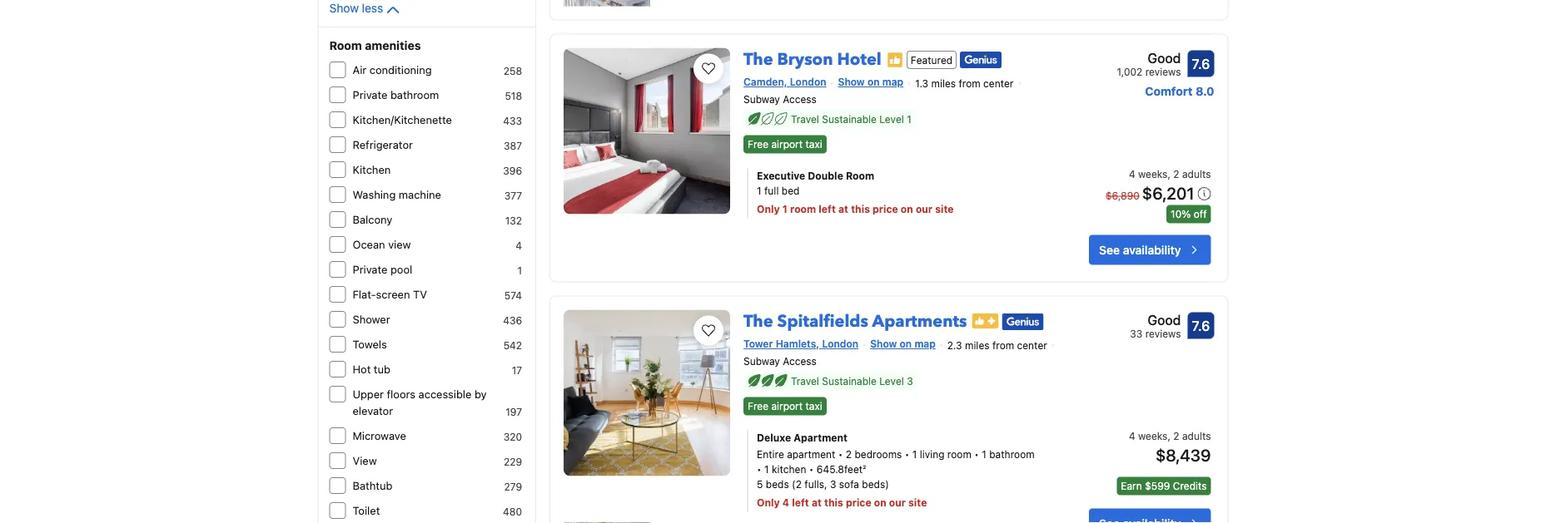 Task type: describe. For each thing, give the bounding box(es) containing it.
washing machine
[[353, 189, 441, 201]]

pool
[[391, 264, 412, 276]]

free for the bryson hotel
[[748, 139, 769, 150]]

travel sustainable level 3
[[791, 376, 913, 387]]

amenities
[[365, 39, 421, 52]]

sofa
[[839, 479, 859, 491]]

left inside deluxe apartment entire apartment • 2 bedrooms • 1 living room • 1 bathroom • 1 kitchen • 645.8feet² 5 beds (2 fulls, 3 sofa beds) only 4 left at this price on our site
[[792, 498, 809, 509]]

site inside deluxe apartment entire apartment • 2 bedrooms • 1 living room • 1 bathroom • 1 kitchen • 645.8feet² 5 beds (2 fulls, 3 sofa beds) only 4 left at this price on our site
[[909, 498, 927, 509]]

good element for good 33 reviews
[[1130, 310, 1181, 330]]

320
[[504, 431, 522, 443]]

room inside executive double room 1 full bed only 1 room left at this price on our site
[[790, 204, 816, 215]]

$599
[[1145, 481, 1170, 493]]

room inside deluxe apartment entire apartment • 2 bedrooms • 1 living room • 1 bathroom • 1 kitchen • 645.8feet² 5 beds (2 fulls, 3 sofa beds) only 4 left at this price on our site
[[948, 449, 972, 461]]

deluxe apartment entire apartment • 2 bedrooms • 1 living room • 1 bathroom • 1 kitchen • 645.8feet² 5 beds (2 fulls, 3 sofa beds) only 4 left at this price on our site
[[757, 433, 1035, 509]]

on down "apartments"
[[900, 339, 912, 350]]

our inside deluxe apartment entire apartment • 2 bedrooms • 1 living room • 1 bathroom • 1 kitchen • 645.8feet² 5 beds (2 fulls, 3 sofa beds) only 4 left at this price on our site
[[889, 498, 906, 509]]

see availability
[[1099, 243, 1181, 257]]

645.8feet²
[[817, 464, 866, 476]]

tower hamlets, london
[[744, 339, 859, 350]]

center for the bryson hotel
[[984, 77, 1014, 89]]

hamlets,
[[776, 339, 820, 350]]

17
[[512, 365, 522, 376]]

1 down 1.3 miles from center subway access
[[907, 113, 912, 125]]

387
[[504, 140, 522, 152]]

ocean view
[[353, 239, 411, 251]]

4 weeks , 2 adults
[[1129, 169, 1211, 180]]

bedrooms
[[855, 449, 902, 461]]

0 vertical spatial bathroom
[[391, 89, 439, 101]]

sustainable for spitalfields
[[822, 376, 877, 387]]

574
[[504, 290, 522, 301]]

kitchen
[[353, 164, 391, 176]]

show on map for hotel
[[838, 76, 904, 88]]

1 left 'living'
[[913, 449, 917, 461]]

travel sustainable level 1
[[791, 113, 912, 125]]

4 for 4 weeks , 2 adults
[[1129, 169, 1136, 180]]

left inside executive double room 1 full bed only 1 room left at this price on our site
[[819, 204, 836, 215]]

comfort 8.0
[[1145, 84, 1215, 98]]

5
[[757, 479, 763, 491]]

adults for 4 weeks , 2 adults $8,439
[[1182, 431, 1211, 443]]

miles for the bryson hotel
[[931, 77, 956, 89]]

subway for bryson
[[744, 93, 780, 105]]

8.0
[[1196, 84, 1215, 98]]

executive double room link
[[757, 169, 1039, 184]]

show less
[[329, 1, 383, 15]]

• up "645.8feet²"
[[838, 449, 843, 461]]

private for private pool
[[353, 264, 388, 276]]

subway for spitalfields
[[744, 356, 780, 367]]

taxi for spitalfields
[[806, 401, 823, 413]]

entire
[[757, 449, 784, 461]]

balcony
[[353, 214, 393, 226]]

flat-
[[353, 289, 376, 301]]

only inside deluxe apartment entire apartment • 2 bedrooms • 1 living room • 1 bathroom • 1 kitchen • 645.8feet² 5 beds (2 fulls, 3 sofa beds) only 4 left at this price on our site
[[757, 498, 780, 509]]

show less button
[[329, 0, 403, 20]]

featured
[[911, 54, 953, 66]]

$6,890
[[1106, 190, 1140, 202]]

by
[[475, 388, 487, 401]]

0 vertical spatial 3
[[907, 376, 913, 387]]

10%
[[1171, 209, 1191, 220]]

travel for spitalfields
[[791, 376, 819, 387]]

microwave
[[353, 430, 406, 443]]

1.3
[[915, 77, 929, 89]]

the spitalfields apartments image
[[564, 310, 730, 477]]

private for private bathroom
[[353, 89, 388, 101]]

good 33 reviews
[[1130, 312, 1181, 340]]

private bathroom
[[353, 89, 439, 101]]

access for spitalfields
[[783, 356, 817, 367]]

price inside executive double room 1 full bed only 1 room left at this price on our site
[[873, 204, 898, 215]]

conditioning
[[370, 64, 432, 76]]

level for apartments
[[880, 376, 904, 387]]

apartments
[[872, 310, 967, 333]]

earn $599 credits
[[1121, 481, 1207, 493]]

air conditioning
[[353, 64, 432, 76]]

2.3 miles from center subway access
[[744, 340, 1047, 367]]

screen
[[376, 289, 410, 301]]

the bryson hotel
[[744, 48, 882, 71]]

apartment
[[794, 433, 848, 444]]

shower
[[353, 314, 390, 326]]

good for good 1,002 reviews
[[1148, 50, 1181, 66]]

show for the bryson hotel
[[838, 76, 865, 88]]

the for the spitalfields apartments
[[744, 310, 773, 333]]

center for the spitalfields apartments
[[1017, 340, 1047, 351]]

542
[[504, 340, 522, 351]]

hot tub
[[353, 364, 391, 376]]

elevator
[[353, 405, 393, 418]]

at inside deluxe apartment entire apartment • 2 bedrooms • 1 living room • 1 bathroom • 1 kitchen • 645.8feet² 5 beds (2 fulls, 3 sofa beds) only 4 left at this price on our site
[[812, 498, 822, 509]]

33
[[1130, 329, 1143, 340]]

the spitalfields apartments link
[[744, 304, 967, 333]]

this inside executive double room 1 full bed only 1 room left at this price on our site
[[851, 204, 870, 215]]

the for the bryson hotel
[[744, 48, 773, 71]]

full
[[764, 185, 779, 197]]

hotel
[[837, 48, 882, 71]]

upper floors accessible by elevator
[[353, 388, 487, 418]]

private pool
[[353, 264, 412, 276]]

1 left full
[[757, 185, 762, 197]]

the bryson hotel image
[[564, 48, 730, 214]]

7.6 for good 33 reviews
[[1192, 318, 1210, 334]]

refrigerator
[[353, 139, 413, 151]]

availability
[[1123, 243, 1181, 257]]

from for the spitalfields apartments
[[993, 340, 1014, 351]]

tower
[[744, 339, 773, 350]]

• up 5
[[757, 464, 762, 476]]

$6,201
[[1142, 184, 1195, 203]]

machine
[[399, 189, 441, 201]]

deluxe
[[757, 433, 791, 444]]

only inside executive double room 1 full bed only 1 room left at this price on our site
[[757, 204, 780, 215]]

377
[[504, 190, 522, 202]]

this property is part of our preferred plus program. it's committed to providing outstanding service and excellent value. it'll pay us a higher commission if you make a booking. image
[[972, 314, 999, 329]]

bed
[[782, 185, 800, 197]]

camden,
[[744, 76, 788, 88]]

show on map for apartments
[[870, 339, 936, 350]]



Task type: vqa. For each thing, say whether or not it's contained in the screenshot.
the top the
yes



Task type: locate. For each thing, give the bounding box(es) containing it.
free airport taxi up executive
[[748, 139, 823, 150]]

floors
[[387, 388, 416, 401]]

1 vertical spatial room
[[846, 170, 875, 182]]

washing
[[353, 189, 396, 201]]

the up camden,
[[744, 48, 773, 71]]

1 private from the top
[[353, 89, 388, 101]]

2 weeks from the top
[[1138, 431, 1168, 443]]

center right 1.3
[[984, 77, 1014, 89]]

2 free from the top
[[748, 401, 769, 413]]

map for the spitalfields apartments
[[915, 339, 936, 350]]

518
[[505, 90, 522, 102]]

spitalfields
[[777, 310, 869, 333]]

2 airport from the top
[[771, 401, 803, 413]]

1 horizontal spatial price
[[873, 204, 898, 215]]

4 for 4
[[516, 240, 522, 251]]

0 vertical spatial our
[[916, 204, 933, 215]]

room inside executive double room 1 full bed only 1 room left at this price on our site
[[846, 170, 875, 182]]

scored 7.6 element right good 33 reviews at the bottom right of the page
[[1188, 313, 1215, 339]]

7.6 for good 1,002 reviews
[[1192, 56, 1210, 72]]

sustainable for bryson
[[822, 113, 877, 125]]

at
[[839, 204, 849, 215], [812, 498, 822, 509]]

weeks
[[1138, 169, 1168, 180], [1138, 431, 1168, 443]]

• down apartment
[[809, 464, 814, 476]]

1.3 miles from center subway access
[[744, 77, 1014, 105]]

1 adults from the top
[[1182, 169, 1211, 180]]

1,002
[[1117, 66, 1143, 78]]

0 horizontal spatial this
[[824, 498, 843, 509]]

2 access from the top
[[783, 356, 817, 367]]

1 horizontal spatial 3
[[907, 376, 913, 387]]

executive double room 1 full bed only 1 room left at this price on our site
[[757, 170, 954, 215]]

0 vertical spatial free airport taxi
[[748, 139, 823, 150]]

1 right 'living'
[[982, 449, 987, 461]]

price down sofa
[[846, 498, 872, 509]]

scored 7.6 element
[[1188, 50, 1215, 77], [1188, 313, 1215, 339]]

map left 1.3
[[883, 76, 904, 88]]

0 horizontal spatial 3
[[830, 479, 836, 491]]

4 inside 4 weeks , 2 adults $8,439
[[1129, 431, 1136, 443]]

show left less
[[329, 1, 359, 15]]

1 horizontal spatial room
[[948, 449, 972, 461]]

reviews for good 1,002 reviews
[[1146, 66, 1181, 78]]

airport up deluxe
[[771, 401, 803, 413]]

adults up $6,201
[[1182, 169, 1211, 180]]

at down double
[[839, 204, 849, 215]]

3 left sofa
[[830, 479, 836, 491]]

2 scored 7.6 element from the top
[[1188, 313, 1215, 339]]

miles inside 1.3 miles from center subway access
[[931, 77, 956, 89]]

private
[[353, 89, 388, 101], [353, 264, 388, 276]]

good inside good 33 reviews
[[1148, 312, 1181, 328]]

subway
[[744, 93, 780, 105], [744, 356, 780, 367]]

bathroom up kitchen/kitchenette
[[391, 89, 439, 101]]

0 horizontal spatial our
[[889, 498, 906, 509]]

reviews for good 33 reviews
[[1146, 329, 1181, 340]]

2 inside 4 weeks , 2 adults $8,439
[[1174, 431, 1180, 443]]

from right 1.3
[[959, 77, 981, 89]]

london down the spitalfields apartments
[[822, 339, 859, 350]]

2 inside deluxe apartment entire apartment • 2 bedrooms • 1 living room • 1 bathroom • 1 kitchen • 645.8feet² 5 beds (2 fulls, 3 sofa beds) only 4 left at this price on our site
[[846, 449, 852, 461]]

subway down camden,
[[744, 93, 780, 105]]

from inside 1.3 miles from center subway access
[[959, 77, 981, 89]]

on down hotel
[[868, 76, 880, 88]]

1 vertical spatial private
[[353, 264, 388, 276]]

4 down 132
[[516, 240, 522, 251]]

miles for the spitalfields apartments
[[965, 340, 990, 351]]

free airport taxi for spitalfields
[[748, 401, 823, 413]]

show for the spitalfields apartments
[[870, 339, 897, 350]]

room up air
[[329, 39, 362, 52]]

our down executive double room 'link'
[[916, 204, 933, 215]]

toilet
[[353, 505, 380, 518]]

on inside executive double room 1 full bed only 1 room left at this price on our site
[[901, 204, 913, 215]]

1 horizontal spatial our
[[916, 204, 933, 215]]

good element up comfort
[[1117, 48, 1181, 68]]

1 vertical spatial this
[[824, 498, 843, 509]]

level down 2.3 miles from center subway access
[[880, 376, 904, 387]]

0 vertical spatial sustainable
[[822, 113, 877, 125]]

, for 4 weeks , 2 adults
[[1168, 169, 1171, 180]]

1 horizontal spatial room
[[846, 170, 875, 182]]

site inside executive double room 1 full bed only 1 room left at this price on our site
[[935, 204, 954, 215]]

our
[[916, 204, 933, 215], [889, 498, 906, 509]]

0 horizontal spatial center
[[984, 77, 1014, 89]]

, up $8,439
[[1168, 431, 1171, 443]]

1 horizontal spatial from
[[993, 340, 1014, 351]]

on inside deluxe apartment entire apartment • 2 bedrooms • 1 living room • 1 bathroom • 1 kitchen • 645.8feet² 5 beds (2 fulls, 3 sofa beds) only 4 left at this price on our site
[[874, 498, 887, 509]]

see
[[1099, 243, 1120, 257]]

0 vertical spatial adults
[[1182, 169, 1211, 180]]

4 down beds
[[783, 498, 790, 509]]

reviews inside good 33 reviews
[[1146, 329, 1181, 340]]

1 up 574
[[518, 265, 522, 276]]

0 vertical spatial good
[[1148, 50, 1181, 66]]

executive
[[757, 170, 806, 182]]

2 for 4 weeks , 2 adults
[[1174, 169, 1180, 180]]

genius discounts available at this property. image
[[960, 52, 1002, 68], [960, 52, 1002, 68], [1002, 314, 1044, 331], [1002, 314, 1044, 331]]

adults up $8,439
[[1182, 431, 1211, 443]]

free airport taxi up deluxe
[[748, 401, 823, 413]]

at down 'fulls,'
[[812, 498, 822, 509]]

show on map down "apartments"
[[870, 339, 936, 350]]

2 for 4 weeks , 2 adults $8,439
[[1174, 431, 1180, 443]]

bathtub
[[353, 480, 393, 493]]

0 vertical spatial scored 7.6 element
[[1188, 50, 1215, 77]]

beds)
[[862, 479, 889, 491]]

0 vertical spatial airport
[[771, 139, 803, 150]]

1 subway from the top
[[744, 93, 780, 105]]

1 weeks from the top
[[1138, 169, 1168, 180]]

0 vertical spatial map
[[883, 76, 904, 88]]

double
[[808, 170, 843, 182]]

1 free from the top
[[748, 139, 769, 150]]

tv
[[413, 289, 427, 301]]

0 vertical spatial ,
[[1168, 169, 1171, 180]]

1 only from the top
[[757, 204, 780, 215]]

access inside 2.3 miles from center subway access
[[783, 356, 817, 367]]

1 down the 'entire'
[[765, 464, 769, 476]]

2 up $6,201
[[1174, 169, 1180, 180]]

436
[[503, 315, 522, 326]]

taxi up apartment at the bottom of page
[[806, 401, 823, 413]]

(2
[[792, 479, 802, 491]]

• down deluxe apartment link
[[905, 449, 910, 461]]

room right double
[[846, 170, 875, 182]]

access down tower hamlets, london
[[783, 356, 817, 367]]

room
[[329, 39, 362, 52], [846, 170, 875, 182]]

map for the bryson hotel
[[883, 76, 904, 88]]

on down executive double room 'link'
[[901, 204, 913, 215]]

2 good from the top
[[1148, 312, 1181, 328]]

fulls,
[[805, 479, 827, 491]]

show down hotel
[[838, 76, 865, 88]]

good down availability
[[1148, 312, 1181, 328]]

279
[[504, 481, 522, 493]]

1 horizontal spatial site
[[935, 204, 954, 215]]

3 down 2.3 miles from center subway access
[[907, 376, 913, 387]]

, inside 4 weeks , 2 adults $8,439
[[1168, 431, 1171, 443]]

travel for bryson
[[791, 113, 819, 125]]

ocean
[[353, 239, 385, 251]]

0 vertical spatial show on map
[[838, 76, 904, 88]]

2 7.6 from the top
[[1192, 318, 1210, 334]]

london
[[790, 76, 827, 88], [822, 339, 859, 350]]

4 for 4 weeks , 2 adults $8,439
[[1129, 431, 1136, 443]]

1 airport from the top
[[771, 139, 803, 150]]

0 horizontal spatial site
[[909, 498, 927, 509]]

2 horizontal spatial show
[[870, 339, 897, 350]]

2 the from the top
[[744, 310, 773, 333]]

1 vertical spatial airport
[[771, 401, 803, 413]]

1
[[907, 113, 912, 125], [757, 185, 762, 197], [783, 204, 788, 215], [518, 265, 522, 276], [913, 449, 917, 461], [982, 449, 987, 461], [765, 464, 769, 476]]

1 the from the top
[[744, 48, 773, 71]]

0 horizontal spatial from
[[959, 77, 981, 89]]

comfort
[[1145, 84, 1193, 98]]

map
[[883, 76, 904, 88], [915, 339, 936, 350]]

off
[[1194, 209, 1207, 220]]

less
[[362, 1, 383, 15]]

only down 5
[[757, 498, 780, 509]]

1 vertical spatial center
[[1017, 340, 1047, 351]]

from down this property is part of our preferred plus program. it's committed to providing outstanding service and excellent value. it'll pay us a higher commission if you make a booking. icon
[[993, 340, 1014, 351]]

1 good from the top
[[1148, 50, 1181, 66]]

1 7.6 from the top
[[1192, 56, 1210, 72]]

1 vertical spatial ,
[[1168, 431, 1171, 443]]

1 vertical spatial site
[[909, 498, 927, 509]]

free
[[748, 139, 769, 150], [748, 401, 769, 413]]

from inside 2.3 miles from center subway access
[[993, 340, 1014, 351]]

miles right 1.3
[[931, 77, 956, 89]]

1 , from the top
[[1168, 169, 1171, 180]]

0 vertical spatial access
[[783, 93, 817, 105]]

1 vertical spatial show
[[838, 76, 865, 88]]

scored 7.6 element up 8.0
[[1188, 50, 1215, 77]]

$8,439
[[1156, 446, 1211, 466]]

private down air
[[353, 89, 388, 101]]

bathroom
[[391, 89, 439, 101], [990, 449, 1035, 461]]

1 sustainable from the top
[[822, 113, 877, 125]]

looking for a space of your own? image
[[564, 0, 650, 6]]

2 taxi from the top
[[806, 401, 823, 413]]

229
[[504, 456, 522, 468]]

free airport taxi
[[748, 139, 823, 150], [748, 401, 823, 413]]

reviews right 33
[[1146, 329, 1181, 340]]

accessible
[[419, 388, 472, 401]]

center inside 2.3 miles from center subway access
[[1017, 340, 1047, 351]]

reviews
[[1146, 66, 1181, 78], [1146, 329, 1181, 340]]

credits
[[1173, 481, 1207, 493]]

1 vertical spatial 2
[[1174, 431, 1180, 443]]

sustainable down 1.3 miles from center subway access
[[822, 113, 877, 125]]

1 vertical spatial at
[[812, 498, 822, 509]]

1 vertical spatial miles
[[965, 340, 990, 351]]

weeks up $8,439
[[1138, 431, 1168, 443]]

show on map
[[838, 76, 904, 88], [870, 339, 936, 350]]

1 vertical spatial free airport taxi
[[748, 401, 823, 413]]

0 vertical spatial weeks
[[1138, 169, 1168, 180]]

1 vertical spatial our
[[889, 498, 906, 509]]

2 travel from the top
[[791, 376, 819, 387]]

0 vertical spatial reviews
[[1146, 66, 1181, 78]]

taxi
[[806, 139, 823, 150], [806, 401, 823, 413]]

room down bed
[[790, 204, 816, 215]]

197
[[506, 406, 522, 418]]

0 horizontal spatial room
[[329, 39, 362, 52]]

good element down see availability link
[[1130, 310, 1181, 330]]

adults inside 4 weeks , 2 adults $8,439
[[1182, 431, 1211, 443]]

subway inside 2.3 miles from center subway access
[[744, 356, 780, 367]]

1 vertical spatial access
[[783, 356, 817, 367]]

subway down tower
[[744, 356, 780, 367]]

1 down bed
[[783, 204, 788, 215]]

access down 'camden, london'
[[783, 93, 817, 105]]

kitchen
[[772, 464, 806, 476]]

our inside executive double room 1 full bed only 1 room left at this price on our site
[[916, 204, 933, 215]]

sustainable down 2.3 miles from center subway access
[[822, 376, 877, 387]]

the up tower
[[744, 310, 773, 333]]

1 vertical spatial weeks
[[1138, 431, 1168, 443]]

0 horizontal spatial show
[[329, 1, 359, 15]]

price down executive double room 'link'
[[873, 204, 898, 215]]

1 access from the top
[[783, 93, 817, 105]]

4 inside deluxe apartment entire apartment • 2 bedrooms • 1 living room • 1 bathroom • 1 kitchen • 645.8feet² 5 beds (2 fulls, 3 sofa beds) only 4 left at this price on our site
[[783, 498, 790, 509]]

our down "beds)"
[[889, 498, 906, 509]]

weeks for 4 weeks , 2 adults $8,439
[[1138, 431, 1168, 443]]

left down double
[[819, 204, 836, 215]]

weeks up $6,201
[[1138, 169, 1168, 180]]

1 travel from the top
[[791, 113, 819, 125]]

2 up "645.8feet²"
[[846, 449, 852, 461]]

reviews inside good 1,002 reviews
[[1146, 66, 1181, 78]]

good element
[[1117, 48, 1181, 68], [1130, 310, 1181, 330]]

site
[[935, 204, 954, 215], [909, 498, 927, 509]]

1 free airport taxi from the top
[[748, 139, 823, 150]]

1 horizontal spatial miles
[[965, 340, 990, 351]]

subway inside 1.3 miles from center subway access
[[744, 93, 780, 105]]

see availability link
[[1089, 235, 1211, 265]]

travel down tower hamlets, london
[[791, 376, 819, 387]]

0 vertical spatial subway
[[744, 93, 780, 105]]

deluxe apartment link
[[757, 431, 1039, 446]]

from
[[959, 77, 981, 89], [993, 340, 1014, 351]]

free up deluxe
[[748, 401, 769, 413]]

weeks inside 4 weeks , 2 adults $8,439
[[1138, 431, 1168, 443]]

1 horizontal spatial at
[[839, 204, 849, 215]]

0 horizontal spatial bathroom
[[391, 89, 439, 101]]

1 vertical spatial good
[[1148, 312, 1181, 328]]

good up comfort
[[1148, 50, 1181, 66]]

miles inside 2.3 miles from center subway access
[[965, 340, 990, 351]]

1 vertical spatial reviews
[[1146, 329, 1181, 340]]

access for bryson
[[783, 93, 817, 105]]

site down 'living'
[[909, 498, 927, 509]]

1 vertical spatial london
[[822, 339, 859, 350]]

2 only from the top
[[757, 498, 780, 509]]

433
[[503, 115, 522, 127]]

1 vertical spatial bathroom
[[990, 449, 1035, 461]]

airport up executive
[[771, 139, 803, 150]]

center inside 1.3 miles from center subway access
[[984, 77, 1014, 89]]

0 vertical spatial london
[[790, 76, 827, 88]]

3 inside deluxe apartment entire apartment • 2 bedrooms • 1 living room • 1 bathroom • 1 kitchen • 645.8feet² 5 beds (2 fulls, 3 sofa beds) only 4 left at this price on our site
[[830, 479, 836, 491]]

4
[[1129, 169, 1136, 180], [516, 240, 522, 251], [1129, 431, 1136, 443], [783, 498, 790, 509]]

2 vertical spatial 2
[[846, 449, 852, 461]]

access inside 1.3 miles from center subway access
[[783, 93, 817, 105]]

2 subway from the top
[[744, 356, 780, 367]]

0 vertical spatial price
[[873, 204, 898, 215]]

1 vertical spatial map
[[915, 339, 936, 350]]

10% off
[[1171, 209, 1207, 220]]

kitchen/kitchenette
[[353, 114, 452, 126]]

1 level from the top
[[880, 113, 904, 125]]

london down "bryson"
[[790, 76, 827, 88]]

0 vertical spatial at
[[839, 204, 849, 215]]

0 horizontal spatial map
[[883, 76, 904, 88]]

0 vertical spatial the
[[744, 48, 773, 71]]

•
[[838, 449, 843, 461], [905, 449, 910, 461], [975, 449, 979, 461], [757, 464, 762, 476], [809, 464, 814, 476]]

1 taxi from the top
[[806, 139, 823, 150]]

0 vertical spatial taxi
[[806, 139, 823, 150]]

left down (2
[[792, 498, 809, 509]]

4 weeks , 2 adults $8,439
[[1129, 431, 1211, 466]]

0 vertical spatial free
[[748, 139, 769, 150]]

480
[[503, 506, 522, 518]]

towels
[[353, 339, 387, 351]]

2 free airport taxi from the top
[[748, 401, 823, 413]]

0 vertical spatial only
[[757, 204, 780, 215]]

this down sofa
[[824, 498, 843, 509]]

only
[[757, 204, 780, 215], [757, 498, 780, 509]]

2 reviews from the top
[[1146, 329, 1181, 340]]

1 vertical spatial from
[[993, 340, 1014, 351]]

4 up earn
[[1129, 431, 1136, 443]]

2 sustainable from the top
[[822, 376, 877, 387]]

1 vertical spatial taxi
[[806, 401, 823, 413]]

1 vertical spatial good element
[[1130, 310, 1181, 330]]

scored 7.6 element for good 1,002 reviews
[[1188, 50, 1215, 77]]

adults for 4 weeks , 2 adults
[[1182, 169, 1211, 180]]

camden, london
[[744, 76, 827, 88]]

1 vertical spatial sustainable
[[822, 376, 877, 387]]

bathroom right 'living'
[[990, 449, 1035, 461]]

7.6 up 8.0
[[1192, 56, 1210, 72]]

1 horizontal spatial left
[[819, 204, 836, 215]]

free for the spitalfields apartments
[[748, 401, 769, 413]]

1 vertical spatial level
[[880, 376, 904, 387]]

2 adults from the top
[[1182, 431, 1211, 443]]

good inside good 1,002 reviews
[[1148, 50, 1181, 66]]

0 vertical spatial good element
[[1117, 48, 1181, 68]]

1 horizontal spatial bathroom
[[990, 449, 1035, 461]]

1 vertical spatial scored 7.6 element
[[1188, 313, 1215, 339]]

free airport taxi for bryson
[[748, 139, 823, 150]]

• right 'living'
[[975, 449, 979, 461]]

show down the spitalfields apartments
[[870, 339, 897, 350]]

0 vertical spatial show
[[329, 1, 359, 15]]

only down full
[[757, 204, 780, 215]]

0 vertical spatial miles
[[931, 77, 956, 89]]

level down 1.3 miles from center subway access
[[880, 113, 904, 125]]

0 vertical spatial room
[[790, 204, 816, 215]]

0 horizontal spatial miles
[[931, 77, 956, 89]]

good element for good 1,002 reviews
[[1117, 48, 1181, 68]]

on down "beds)"
[[874, 498, 887, 509]]

0 horizontal spatial price
[[846, 498, 872, 509]]

3
[[907, 376, 913, 387], [830, 479, 836, 491]]

2 , from the top
[[1168, 431, 1171, 443]]

at inside executive double room 1 full bed only 1 room left at this price on our site
[[839, 204, 849, 215]]

weeks for 4 weeks , 2 adults
[[1138, 169, 1168, 180]]

view
[[353, 455, 377, 468]]

level
[[880, 113, 904, 125], [880, 376, 904, 387]]

scored 7.6 element for good 33 reviews
[[1188, 313, 1215, 339]]

0 vertical spatial left
[[819, 204, 836, 215]]

this down executive double room 'link'
[[851, 204, 870, 215]]

level for hotel
[[880, 113, 904, 125]]

free up executive
[[748, 139, 769, 150]]

1 horizontal spatial map
[[915, 339, 936, 350]]

7.6 right good 33 reviews at the bottom right of the page
[[1192, 318, 1210, 334]]

site down executive double room 'link'
[[935, 204, 954, 215]]

on
[[868, 76, 880, 88], [901, 204, 913, 215], [900, 339, 912, 350], [874, 498, 887, 509]]

miles right 2.3
[[965, 340, 990, 351]]

, up $6,201
[[1168, 169, 1171, 180]]

4 up $6,890
[[1129, 169, 1136, 180]]

2 up $8,439
[[1174, 431, 1180, 443]]

1 vertical spatial price
[[846, 498, 872, 509]]

1 vertical spatial adults
[[1182, 431, 1211, 443]]

2 private from the top
[[353, 264, 388, 276]]

1 horizontal spatial center
[[1017, 340, 1047, 351]]

0 vertical spatial from
[[959, 77, 981, 89]]

0 horizontal spatial at
[[812, 498, 822, 509]]

price inside deluxe apartment entire apartment • 2 bedrooms • 1 living room • 1 bathroom • 1 kitchen • 645.8feet² 5 beds (2 fulls, 3 sofa beds) only 4 left at this price on our site
[[846, 498, 872, 509]]

travel down 'camden, london'
[[791, 113, 819, 125]]

0 horizontal spatial left
[[792, 498, 809, 509]]

1 vertical spatial free
[[748, 401, 769, 413]]

1 vertical spatial the
[[744, 310, 773, 333]]

good for good 33 reviews
[[1148, 312, 1181, 328]]

airport for bryson
[[771, 139, 803, 150]]

0 vertical spatial this
[[851, 204, 870, 215]]

this property is part of our preferred partner program. it's committed to providing excellent service and good value. it'll pay us a higher commission if you make a booking. image
[[887, 52, 903, 68], [887, 52, 903, 68]]

1 scored 7.6 element from the top
[[1188, 50, 1215, 77]]

taxi for bryson
[[806, 139, 823, 150]]

1 vertical spatial 7.6
[[1192, 318, 1210, 334]]

this inside deluxe apartment entire apartment • 2 bedrooms • 1 living room • 1 bathroom • 1 kitchen • 645.8feet² 5 beds (2 fulls, 3 sofa beds) only 4 left at this price on our site
[[824, 498, 843, 509]]

132
[[505, 215, 522, 227]]

center right 2.3
[[1017, 340, 1047, 351]]

1 horizontal spatial this
[[851, 204, 870, 215]]

1 vertical spatial show on map
[[870, 339, 936, 350]]

miles
[[931, 77, 956, 89], [965, 340, 990, 351]]

1 vertical spatial subway
[[744, 356, 780, 367]]

, for 4 weeks , 2 adults $8,439
[[1168, 431, 1171, 443]]

1 horizontal spatial show
[[838, 76, 865, 88]]

show on map down hotel
[[838, 76, 904, 88]]

airport for spitalfields
[[771, 401, 803, 413]]

apartment
[[787, 449, 836, 461]]

private down ocean
[[353, 264, 388, 276]]

bathroom inside deluxe apartment entire apartment • 2 bedrooms • 1 living room • 1 bathroom • 1 kitchen • 645.8feet² 5 beds (2 fulls, 3 sofa beds) only 4 left at this price on our site
[[990, 449, 1035, 461]]

the spitalfields apartments
[[744, 310, 967, 333]]

1 vertical spatial 3
[[830, 479, 836, 491]]

this property is part of our preferred plus program. it's committed to providing outstanding service and excellent value. it'll pay us a higher commission if you make a booking. image
[[972, 314, 999, 329]]

0 vertical spatial room
[[329, 39, 362, 52]]

0 vertical spatial travel
[[791, 113, 819, 125]]

reviews up comfort
[[1146, 66, 1181, 78]]

,
[[1168, 169, 1171, 180], [1168, 431, 1171, 443]]

1 vertical spatial travel
[[791, 376, 819, 387]]

0 vertical spatial 2
[[1174, 169, 1180, 180]]

upper
[[353, 388, 384, 401]]

taxi up double
[[806, 139, 823, 150]]

the bryson hotel link
[[744, 41, 882, 71]]

2.3
[[948, 340, 962, 351]]

from for the bryson hotel
[[959, 77, 981, 89]]

396
[[503, 165, 522, 177]]

show inside 'dropdown button'
[[329, 1, 359, 15]]

living
[[920, 449, 945, 461]]

1 reviews from the top
[[1146, 66, 1181, 78]]

map down "apartments"
[[915, 339, 936, 350]]

room right 'living'
[[948, 449, 972, 461]]

0 vertical spatial private
[[353, 89, 388, 101]]

2 level from the top
[[880, 376, 904, 387]]



